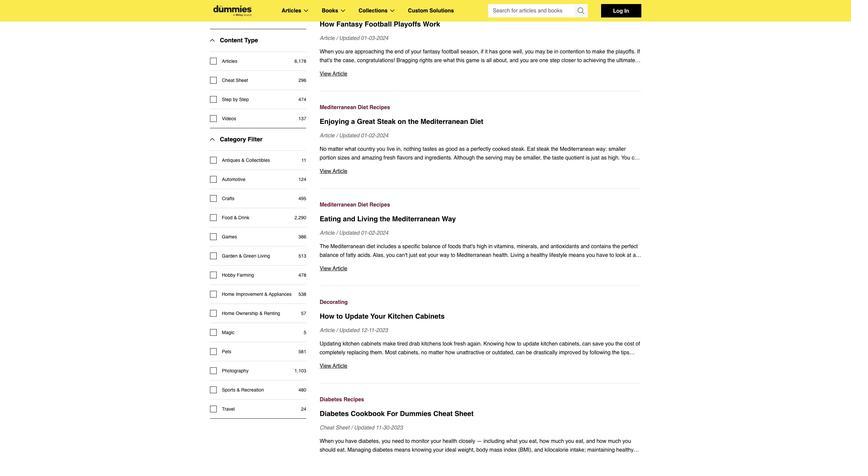 Task type: describe. For each thing, give the bounding box(es) containing it.
1 horizontal spatial 2023
[[391, 425, 403, 431]]

sports & recreation
[[222, 387, 264, 393]]

collectibles
[[246, 157, 270, 163]]

1 vertical spatial fantasy
[[337, 20, 363, 28]]

view for how to update your kitchen cabinets
[[320, 363, 332, 369]]

recreation
[[241, 387, 264, 393]]

cheat sheet / updated 11-30-2023
[[320, 425, 403, 431]]

including
[[484, 438, 505, 444]]

view for how fantasy football playoffs work
[[320, 71, 332, 77]]

/ for and
[[336, 230, 338, 236]]

mediterranean diet recipes link for enjoying a great steak on the mediterranean diet
[[320, 103, 642, 112]]

updated for and
[[339, 230, 360, 236]]

type
[[245, 37, 258, 44]]

antiques
[[222, 157, 240, 163]]

/ for to
[[336, 327, 338, 333]]

and down the managing
[[353, 456, 362, 458]]

diet for enjoying a great steak on the mediterranean diet
[[358, 104, 368, 110]]

& left renting
[[260, 311, 263, 316]]

ownership
[[236, 311, 258, 316]]

recipes for steak
[[370, 104, 390, 110]]

living inside the eating and living the mediterranean way link
[[358, 215, 378, 223]]

games
[[222, 234, 237, 239]]

eat.
[[337, 447, 346, 453]]

7,066
[[210, 16, 222, 21]]

2024 for football
[[377, 35, 389, 41]]

appliances
[[269, 291, 292, 297]]

513
[[299, 253, 307, 259]]

diabetes cookbook for dummies cheat sheet link
[[320, 409, 642, 419]]

(bmi),
[[519, 447, 533, 453]]

view article for and
[[320, 266, 348, 272]]

category
[[220, 136, 246, 143]]

cookie consent banner dialog
[[0, 434, 852, 458]]

2 much from the left
[[609, 438, 622, 444]]

eating
[[320, 215, 341, 223]]

sports
[[222, 387, 236, 393]]

update
[[345, 312, 369, 320]]

4 you from the left
[[566, 438, 575, 444]]

Search for articles and books text field
[[488, 4, 575, 17]]

enjoying
[[320, 117, 350, 126]]

2,290
[[295, 215, 307, 220]]

updated for a
[[339, 133, 360, 139]]

0 vertical spatial fantasy
[[320, 7, 340, 13]]

2 how from the left
[[597, 438, 607, 444]]

automotive
[[222, 177, 246, 182]]

sheet for cheat sheet
[[236, 78, 248, 83]]

1 vertical spatial diet
[[471, 117, 484, 126]]

category filter
[[220, 136, 263, 143]]

open collections list image
[[391, 9, 395, 12]]

cabinets
[[416, 312, 445, 320]]

for
[[387, 410, 398, 418]]

view article link for cabinets
[[320, 362, 642, 370]]

24
[[301, 406, 307, 412]]

way
[[442, 215, 456, 223]]

what
[[507, 438, 518, 444]]

and right (bmi),
[[535, 447, 544, 453]]

0 vertical spatial the
[[409, 117, 419, 126]]

should
[[320, 447, 336, 453]]

474
[[299, 97, 307, 102]]

weight,
[[458, 447, 475, 453]]

means
[[395, 447, 411, 453]]

diabetes,
[[359, 438, 381, 444]]

5
[[304, 330, 307, 335]]

5 you from the left
[[623, 438, 632, 444]]

diabetes for diabetes cookbook for dummies cheat sheet
[[320, 410, 349, 418]]

2 vertical spatial recipes
[[344, 397, 365, 403]]

0 vertical spatial your
[[431, 438, 442, 444]]

12-
[[361, 327, 369, 333]]

30-
[[384, 425, 391, 431]]

kilocalorie
[[545, 447, 569, 453]]

eating and living the mediterranean way link
[[320, 214, 642, 224]]

02- for great
[[369, 133, 377, 139]]

improvement
[[236, 291, 263, 297]]

closely
[[459, 438, 476, 444]]

dummies
[[400, 410, 432, 418]]

03-
[[369, 35, 377, 41]]

how fantasy football playoffs work
[[320, 20, 441, 28]]

healthy
[[617, 447, 634, 453]]

articles for 6,178
[[222, 58, 238, 64]]

custom solutions
[[408, 8, 454, 14]]

need
[[392, 438, 404, 444]]

1 view article link from the top
[[320, 69, 642, 78]]

386
[[299, 234, 307, 239]]

on
[[398, 117, 407, 126]]

drink
[[239, 215, 250, 220]]

article / updated 01-02-2024 for and
[[320, 230, 389, 236]]

1 you from the left
[[336, 438, 344, 444]]

hobby
[[222, 272, 236, 278]]

open article categories image
[[304, 9, 309, 12]]

custom
[[408, 8, 428, 14]]

296
[[299, 78, 307, 83]]

11- for update
[[369, 327, 376, 333]]

work
[[423, 20, 441, 28]]

terms
[[405, 456, 418, 458]]

/ for a
[[336, 133, 338, 139]]

solutions
[[430, 8, 454, 14]]

2 you from the left
[[382, 438, 391, 444]]

content.
[[458, 456, 477, 458]]

495
[[299, 196, 307, 201]]

fantasy football link
[[320, 6, 642, 14]]

1 vertical spatial sheet
[[455, 410, 474, 418]]

1 eat, from the left
[[530, 438, 539, 444]]

cheat for cheat sheet
[[222, 78, 235, 83]]

how for how to update your kitchen cabinets
[[320, 312, 335, 320]]

photography
[[222, 368, 249, 373]]

0 horizontal spatial to
[[337, 312, 343, 320]]

2 step from the left
[[239, 97, 249, 102]]

knowing
[[412, 447, 432, 453]]

when
[[320, 438, 334, 444]]

content type
[[220, 37, 258, 44]]

1,103
[[295, 368, 307, 373]]

2 eat, from the left
[[576, 438, 585, 444]]

that
[[420, 456, 429, 458]]

open book categories image
[[341, 9, 346, 12]]

to inside when you have diabetes, you need to monitor your health closely — including what you eat, how much you eat, and how much you should eat. managing diabetes means knowing your ideal weight, body mass index (bmi), and kilocalorie intake; maintaining healthy eating habits; and recognizing food terms that indicate fat content.
[[406, 438, 410, 444]]

garden
[[222, 253, 238, 259]]

decorating
[[320, 299, 348, 305]]

diabetes recipes
[[320, 397, 365, 403]]

playoffs
[[394, 20, 421, 28]]

/ for fantasy
[[336, 35, 338, 41]]

cheat sheet
[[222, 78, 248, 83]]



Task type: vqa. For each thing, say whether or not it's contained in the screenshot.
the Sports
yes



Task type: locate. For each thing, give the bounding box(es) containing it.
you up (bmi),
[[520, 438, 528, 444]]

478
[[299, 272, 307, 278]]

0 horizontal spatial filter
[[210, 1, 225, 8]]

filter
[[210, 1, 225, 8], [248, 136, 263, 143]]

1 horizontal spatial much
[[609, 438, 622, 444]]

how up kilocalorie
[[540, 438, 550, 444]]

1 diabetes from the top
[[320, 397, 342, 403]]

article / updated 01-03-2024
[[320, 35, 389, 41]]

2 view from the top
[[320, 168, 332, 174]]

& for recreation
[[237, 387, 240, 393]]

monitor
[[412, 438, 430, 444]]

eating
[[320, 456, 335, 458]]

02- down great
[[369, 133, 377, 139]]

kitchen
[[388, 312, 414, 320]]

2 how from the top
[[320, 312, 335, 320]]

mediterranean diet recipes link
[[320, 103, 642, 112], [320, 200, 642, 209]]

& left green
[[239, 253, 242, 259]]

1 horizontal spatial cheat
[[320, 425, 334, 431]]

sheet
[[236, 78, 248, 83], [455, 410, 474, 418], [336, 425, 350, 431]]

1 mediterranean diet recipes from the top
[[320, 104, 390, 110]]

3 01- from the top
[[361, 230, 369, 236]]

0 vertical spatial diet
[[358, 104, 368, 110]]

1 vertical spatial football
[[365, 20, 392, 28]]

enjoying a great steak on the mediterranean diet
[[320, 117, 484, 126]]

1 horizontal spatial step
[[239, 97, 249, 102]]

0 horizontal spatial the
[[380, 215, 391, 223]]

log in
[[614, 7, 630, 14]]

& for drink
[[234, 215, 237, 220]]

01- for living
[[361, 230, 369, 236]]

6,178
[[295, 58, 307, 64]]

& for collectibles
[[242, 157, 245, 163]]

1 horizontal spatial how
[[597, 438, 607, 444]]

2024
[[377, 35, 389, 41], [377, 133, 389, 139], [377, 230, 389, 236]]

eat,
[[530, 438, 539, 444], [576, 438, 585, 444]]

mediterranean diet recipes
[[320, 104, 390, 110], [320, 202, 390, 208]]

great
[[357, 117, 376, 126]]

1 vertical spatial articles
[[222, 58, 238, 64]]

and right eating
[[343, 215, 356, 223]]

view article
[[320, 71, 348, 77], [320, 168, 348, 174], [320, 266, 348, 272], [320, 363, 348, 369]]

article / updated 01-02-2024 down a
[[320, 133, 389, 139]]

01- down great
[[361, 133, 369, 139]]

1 vertical spatial living
[[258, 253, 270, 259]]

1 vertical spatial mediterranean diet recipes
[[320, 202, 390, 208]]

view for eating and living the mediterranean way
[[320, 266, 332, 272]]

3 2024 from the top
[[377, 230, 389, 236]]

eat, up (bmi),
[[530, 438, 539, 444]]

cheat up when
[[320, 425, 334, 431]]

cookbook
[[351, 410, 385, 418]]

ideal
[[445, 447, 457, 453]]

much up "healthy"
[[609, 438, 622, 444]]

0 horizontal spatial how
[[540, 438, 550, 444]]

0 vertical spatial mediterranean diet recipes link
[[320, 103, 642, 112]]

2 mediterranean diet recipes link from the top
[[320, 200, 642, 209]]

0 horizontal spatial living
[[258, 253, 270, 259]]

diet for eating and living the mediterranean way
[[358, 202, 368, 208]]

& right the antiques at the top left
[[242, 157, 245, 163]]

4 view article from the top
[[320, 363, 348, 369]]

how to update your kitchen cabinets
[[320, 312, 445, 320]]

cheat right dummies
[[434, 410, 453, 418]]

1 horizontal spatial articles
[[282, 8, 302, 14]]

view article for to
[[320, 363, 348, 369]]

mediterranean diet recipes for and
[[320, 202, 390, 208]]

01- for great
[[361, 133, 369, 139]]

1 vertical spatial 2024
[[377, 133, 389, 139]]

0 vertical spatial how
[[320, 20, 335, 28]]

enjoying a great steak on the mediterranean diet link
[[320, 116, 642, 127]]

0 horizontal spatial football
[[342, 7, 363, 13]]

home for home improvement & appliances
[[222, 291, 235, 297]]

01-
[[361, 35, 369, 41], [361, 133, 369, 139], [361, 230, 369, 236]]

garden & green living
[[222, 253, 270, 259]]

1 01- from the top
[[361, 35, 369, 41]]

filter results
[[210, 1, 248, 8]]

/
[[336, 35, 338, 41], [336, 133, 338, 139], [336, 230, 338, 236], [336, 327, 338, 333], [351, 425, 353, 431]]

mediterranean diet recipes link for eating and living the mediterranean way
[[320, 200, 642, 209]]

body
[[477, 447, 488, 453]]

indicate
[[430, 456, 449, 458]]

articles up cheat sheet
[[222, 58, 238, 64]]

articles for books
[[282, 8, 302, 14]]

sheet down diabetes recipes link on the bottom of page
[[455, 410, 474, 418]]

0 vertical spatial cheat
[[222, 78, 235, 83]]

custom solutions link
[[408, 6, 454, 15]]

your up indicate
[[434, 447, 444, 453]]

and up "maintaining"
[[587, 438, 596, 444]]

01- down how fantasy football playoffs work
[[361, 35, 369, 41]]

home improvement & appliances
[[222, 291, 292, 297]]

you up "healthy"
[[623, 438, 632, 444]]

renting
[[264, 311, 280, 316]]

1 vertical spatial your
[[434, 447, 444, 453]]

home for home ownership & renting
[[222, 311, 235, 316]]

article / updated 01-02-2024 down eating
[[320, 230, 389, 236]]

2 02- from the top
[[369, 230, 377, 236]]

3 view from the top
[[320, 266, 332, 272]]

eating and living the mediterranean way
[[320, 215, 456, 223]]

magic
[[222, 330, 235, 335]]

football down collections in the left of the page
[[365, 20, 392, 28]]

diabetes recipes link
[[320, 395, 642, 404]]

recipes up steak
[[370, 104, 390, 110]]

1 horizontal spatial the
[[409, 117, 419, 126]]

fantasy left open book categories image
[[320, 7, 340, 13]]

2024 for living
[[377, 230, 389, 236]]

you up diabetes
[[382, 438, 391, 444]]

fat
[[450, 456, 456, 458]]

how down books
[[320, 20, 335, 28]]

updated for fantasy
[[339, 35, 360, 41]]

/ left 12-
[[336, 327, 338, 333]]

0 horizontal spatial 2023
[[376, 327, 388, 333]]

cheat for cheat sheet / updated 11-30-2023
[[320, 425, 334, 431]]

2 view article from the top
[[320, 168, 348, 174]]

01- for football
[[361, 35, 369, 41]]

&
[[242, 157, 245, 163], [234, 215, 237, 220], [239, 253, 242, 259], [265, 291, 268, 297], [260, 311, 263, 316], [237, 387, 240, 393]]

updated for to
[[339, 327, 360, 333]]

1 home from the top
[[222, 291, 235, 297]]

managing
[[348, 447, 371, 453]]

diabetes
[[373, 447, 393, 453]]

& right food
[[234, 215, 237, 220]]

1 how from the top
[[320, 20, 335, 28]]

1 horizontal spatial football
[[365, 20, 392, 28]]

updated up diabetes,
[[354, 425, 375, 431]]

0 vertical spatial home
[[222, 291, 235, 297]]

step right by on the left top
[[239, 97, 249, 102]]

1 vertical spatial cheat
[[434, 410, 453, 418]]

0 horizontal spatial step
[[222, 97, 232, 102]]

2 vertical spatial 01-
[[361, 230, 369, 236]]

fantasy up the article / updated 01-03-2024
[[337, 20, 363, 28]]

sheet up by on the left top
[[236, 78, 248, 83]]

0 vertical spatial articles
[[282, 8, 302, 14]]

decorating link
[[320, 298, 642, 307]]

137
[[299, 116, 307, 121]]

view for enjoying a great steak on the mediterranean diet
[[320, 168, 332, 174]]

02- down eating and living the mediterranean way
[[369, 230, 377, 236]]

how up "maintaining"
[[597, 438, 607, 444]]

how down decorating
[[320, 312, 335, 320]]

step
[[222, 97, 232, 102], [239, 97, 249, 102]]

mediterranean diet recipes link up the eating and living the mediterranean way link
[[320, 200, 642, 209]]

2024 down eating and living the mediterranean way
[[377, 230, 389, 236]]

0 vertical spatial 11-
[[369, 327, 376, 333]]

filter up 7,066
[[210, 1, 225, 8]]

0 horizontal spatial articles
[[222, 58, 238, 64]]

2 01- from the top
[[361, 133, 369, 139]]

01- down eating and living the mediterranean way
[[361, 230, 369, 236]]

2 horizontal spatial cheat
[[434, 410, 453, 418]]

diabetes for diabetes recipes
[[320, 397, 342, 403]]

how to update your kitchen cabinets link
[[320, 311, 642, 321]]

1 horizontal spatial to
[[406, 438, 410, 444]]

0 vertical spatial filter
[[210, 1, 225, 8]]

view article link for way
[[320, 264, 642, 273]]

0 vertical spatial living
[[358, 215, 378, 223]]

updated left 12-
[[339, 327, 360, 333]]

maintaining
[[588, 447, 615, 453]]

crafts
[[222, 196, 235, 201]]

/ down enjoying
[[336, 133, 338, 139]]

1 vertical spatial 2023
[[391, 425, 403, 431]]

1 2024 from the top
[[377, 35, 389, 41]]

11- for for
[[376, 425, 384, 431]]

& left appliances
[[265, 291, 268, 297]]

02- for living
[[369, 230, 377, 236]]

1 article / updated 01-02-2024 from the top
[[320, 133, 389, 139]]

step by step
[[222, 97, 249, 102]]

1 vertical spatial home
[[222, 311, 235, 316]]

index
[[504, 447, 517, 453]]

recipes up eating and living the mediterranean way
[[370, 202, 390, 208]]

0 vertical spatial sheet
[[236, 78, 248, 83]]

2 home from the top
[[222, 311, 235, 316]]

home down hobby
[[222, 291, 235, 297]]

food
[[393, 456, 403, 458]]

2023 down how to update your kitchen cabinets on the bottom
[[376, 327, 388, 333]]

recipes
[[370, 104, 390, 110], [370, 202, 390, 208], [344, 397, 365, 403]]

cheat inside "diabetes cookbook for dummies cheat sheet" link
[[434, 410, 453, 418]]

1 vertical spatial the
[[380, 215, 391, 223]]

11
[[302, 157, 307, 163]]

1 vertical spatial 01-
[[361, 133, 369, 139]]

1 vertical spatial mediterranean diet recipes link
[[320, 200, 642, 209]]

1 step from the left
[[222, 97, 232, 102]]

1 horizontal spatial filter
[[248, 136, 263, 143]]

step left by on the left top
[[222, 97, 232, 102]]

1 how from the left
[[540, 438, 550, 444]]

green
[[244, 253, 257, 259]]

1 view article from the top
[[320, 71, 348, 77]]

your
[[371, 312, 386, 320]]

—
[[477, 438, 483, 444]]

updated down a
[[339, 133, 360, 139]]

to down decorating
[[337, 312, 343, 320]]

1 horizontal spatial living
[[358, 215, 378, 223]]

diet
[[358, 104, 368, 110], [471, 117, 484, 126], [358, 202, 368, 208]]

0 vertical spatial article / updated 01-02-2024
[[320, 133, 389, 139]]

mediterranean diet recipes for a
[[320, 104, 390, 110]]

article / updated 01-02-2024
[[320, 133, 389, 139], [320, 230, 389, 236]]

4 view article link from the top
[[320, 362, 642, 370]]

1 vertical spatial diabetes
[[320, 410, 349, 418]]

0 vertical spatial 01-
[[361, 35, 369, 41]]

recipes up cookbook
[[344, 397, 365, 403]]

2 diabetes from the top
[[320, 410, 349, 418]]

sheet up have
[[336, 425, 350, 431]]

fantasy football
[[320, 7, 363, 13]]

0 vertical spatial to
[[337, 312, 343, 320]]

1 vertical spatial recipes
[[370, 202, 390, 208]]

1 mediterranean diet recipes link from the top
[[320, 103, 642, 112]]

sheet for cheat sheet / updated 11-30-2023
[[336, 425, 350, 431]]

2023 up need
[[391, 425, 403, 431]]

category filter button
[[210, 128, 263, 150]]

a
[[351, 117, 355, 126]]

1 vertical spatial filter
[[248, 136, 263, 143]]

2 vertical spatial sheet
[[336, 425, 350, 431]]

7,066 results
[[210, 16, 237, 21]]

1 vertical spatial how
[[320, 312, 335, 320]]

2024 for great
[[377, 133, 389, 139]]

2 mediterranean diet recipes from the top
[[320, 202, 390, 208]]

& for green
[[239, 253, 242, 259]]

you up eat.
[[336, 438, 344, 444]]

4 view from the top
[[320, 363, 332, 369]]

57
[[301, 311, 307, 316]]

2 view article link from the top
[[320, 167, 642, 176]]

3 view article link from the top
[[320, 264, 642, 273]]

2 vertical spatial cheat
[[320, 425, 334, 431]]

2 article / updated 01-02-2024 from the top
[[320, 230, 389, 236]]

0 vertical spatial 2023
[[376, 327, 388, 333]]

0 vertical spatial football
[[342, 7, 363, 13]]

2 2024 from the top
[[377, 133, 389, 139]]

view article for a
[[320, 168, 348, 174]]

3 view article from the top
[[320, 266, 348, 272]]

mediterranean diet recipes link up the 'enjoying a great steak on the mediterranean diet' link
[[320, 103, 642, 112]]

filter inside dropdown button
[[248, 136, 263, 143]]

11- down your
[[369, 327, 376, 333]]

0 vertical spatial mediterranean diet recipes
[[320, 104, 390, 110]]

article / updated 01-02-2024 for a
[[320, 133, 389, 139]]

0 vertical spatial diabetes
[[320, 397, 342, 403]]

0 vertical spatial 02-
[[369, 133, 377, 139]]

football right books
[[342, 7, 363, 13]]

intake;
[[571, 447, 586, 453]]

logo image
[[210, 5, 255, 16]]

habits;
[[336, 456, 352, 458]]

updated down eating
[[339, 230, 360, 236]]

1 vertical spatial 02-
[[369, 230, 377, 236]]

0 horizontal spatial eat,
[[530, 438, 539, 444]]

mass
[[490, 447, 503, 453]]

2024 down steak
[[377, 133, 389, 139]]

view article for fantasy
[[320, 71, 348, 77]]

food & drink
[[222, 215, 250, 220]]

eat, up 'intake;'
[[576, 438, 585, 444]]

2 vertical spatial 2024
[[377, 230, 389, 236]]

1 view from the top
[[320, 71, 332, 77]]

1 02- from the top
[[369, 133, 377, 139]]

how for how fantasy football playoffs work
[[320, 20, 335, 28]]

1 horizontal spatial sheet
[[336, 425, 350, 431]]

group
[[488, 4, 588, 17]]

1 vertical spatial to
[[406, 438, 410, 444]]

in
[[625, 7, 630, 14]]

much up kilocalorie
[[551, 438, 565, 444]]

581
[[299, 349, 307, 354]]

3 you from the left
[[520, 438, 528, 444]]

results
[[223, 16, 237, 21]]

you up 'intake;'
[[566, 438, 575, 444]]

2 vertical spatial diet
[[358, 202, 368, 208]]

1 much from the left
[[551, 438, 565, 444]]

0 vertical spatial recipes
[[370, 104, 390, 110]]

0 vertical spatial 2024
[[377, 35, 389, 41]]

log
[[614, 7, 623, 14]]

articles left open article categories image
[[282, 8, 302, 14]]

view article link for the
[[320, 167, 642, 176]]

/ up have
[[351, 425, 353, 431]]

to right need
[[406, 438, 410, 444]]

538
[[299, 291, 307, 297]]

/ down eating
[[336, 230, 338, 236]]

home ownership & renting
[[222, 311, 280, 316]]

article / updated 12-11-2023
[[320, 327, 388, 333]]

your left health
[[431, 438, 442, 444]]

updated left 03-
[[339, 35, 360, 41]]

1 horizontal spatial eat,
[[576, 438, 585, 444]]

recognizing
[[364, 456, 391, 458]]

/ down books
[[336, 35, 338, 41]]

0 horizontal spatial sheet
[[236, 78, 248, 83]]

filter up collectibles
[[248, 136, 263, 143]]

2024 down how fantasy football playoffs work
[[377, 35, 389, 41]]

how
[[540, 438, 550, 444], [597, 438, 607, 444]]

11- up diabetes,
[[376, 425, 384, 431]]

0 horizontal spatial cheat
[[222, 78, 235, 83]]

& right sports
[[237, 387, 240, 393]]

recipes for the
[[370, 202, 390, 208]]

diabetes
[[320, 397, 342, 403], [320, 410, 349, 418]]

home left ownership on the left bottom of the page
[[222, 311, 235, 316]]

1 vertical spatial article / updated 01-02-2024
[[320, 230, 389, 236]]

cheat up by on the left top
[[222, 78, 235, 83]]

mediterranean diet recipes up a
[[320, 104, 390, 110]]

collections
[[359, 8, 388, 14]]

0 horizontal spatial much
[[551, 438, 565, 444]]

farming
[[237, 272, 254, 278]]

2 horizontal spatial sheet
[[455, 410, 474, 418]]

mediterranean diet recipes up eating
[[320, 202, 390, 208]]

cheat
[[222, 78, 235, 83], [434, 410, 453, 418], [320, 425, 334, 431]]

1 vertical spatial 11-
[[376, 425, 384, 431]]



